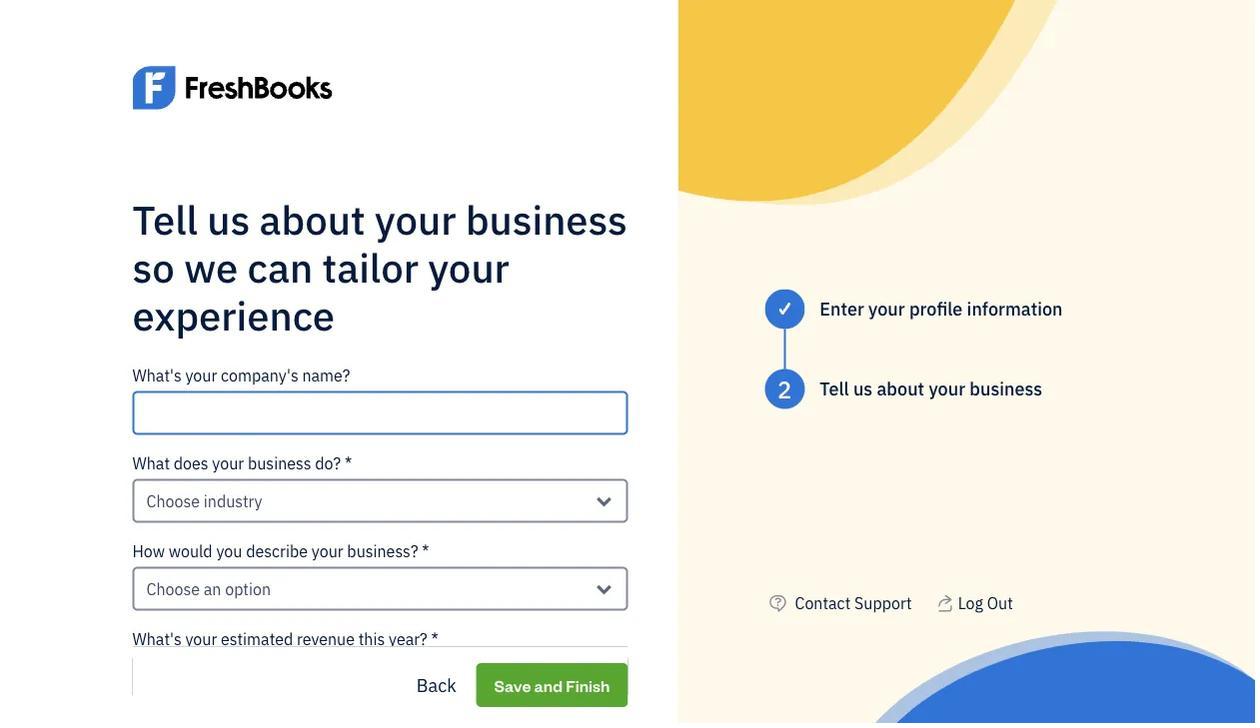 Task type: vqa. For each thing, say whether or not it's contained in the screenshot.
revenue
yes



Task type: locate. For each thing, give the bounding box(es) containing it.
0 vertical spatial what's
[[132, 365, 182, 386]]

1 vertical spatial choose
[[146, 579, 200, 600]]

1 vertical spatial business
[[970, 377, 1042, 401]]

about inside tell us about your business so we can tailor your experience
[[259, 194, 365, 246]]

us down enter
[[853, 377, 873, 401]]

0 vertical spatial choose
[[146, 491, 200, 512]]

* for business?
[[422, 541, 429, 562]]

industry
[[204, 491, 262, 512]]

choose left the an
[[146, 579, 200, 600]]

choose an option
[[146, 579, 271, 600]]

1 horizontal spatial about
[[877, 377, 924, 401]]

1 horizontal spatial us
[[853, 377, 873, 401]]

us right the so
[[207, 194, 250, 246]]

save and finish
[[494, 675, 610, 696]]

business for tell us about your business
[[970, 377, 1042, 401]]

1 vertical spatial us
[[853, 377, 873, 401]]

business?
[[347, 541, 418, 562]]

2 choose from the top
[[146, 579, 200, 600]]

1 choose from the top
[[146, 491, 200, 512]]

save and finish button
[[476, 664, 628, 707]]

0 horizontal spatial *
[[345, 453, 352, 474]]

2 vertical spatial *
[[431, 629, 438, 650]]

do?
[[315, 453, 341, 474]]

how
[[132, 541, 165, 562]]

out
[[987, 592, 1013, 613]]

1 vertical spatial tell
[[820, 377, 849, 401]]

0 horizontal spatial us
[[207, 194, 250, 246]]

1 horizontal spatial tell
[[820, 377, 849, 401]]

information
[[967, 297, 1063, 321]]

what's your company's name?
[[132, 365, 350, 386]]

* right do?
[[345, 453, 352, 474]]

experience
[[132, 289, 335, 341]]

2 horizontal spatial *
[[431, 629, 438, 650]]

0 vertical spatial tell
[[132, 194, 198, 246]]

1 vertical spatial what's
[[132, 629, 182, 650]]

Choose industry field
[[132, 479, 628, 523]]

0 vertical spatial about
[[259, 194, 365, 246]]

how would you describe your business? *
[[132, 541, 429, 562]]

tell us about your business so we can tailor your experience
[[132, 194, 627, 341]]

contact support
[[795, 592, 912, 613]]

0 horizontal spatial business
[[248, 453, 311, 474]]

* right business?
[[422, 541, 429, 562]]

2 what's from the top
[[132, 629, 182, 650]]

what's for what's your company's name?
[[132, 365, 182, 386]]

1 what's from the top
[[132, 365, 182, 386]]

contact
[[795, 592, 851, 613]]

us inside tell us about your business so we can tailor your experience
[[207, 194, 250, 246]]

company's
[[221, 365, 298, 386]]

tell
[[132, 194, 198, 246], [820, 377, 849, 401]]

1 horizontal spatial business
[[466, 194, 627, 246]]

choose
[[146, 491, 200, 512], [146, 579, 200, 600]]

does
[[174, 453, 208, 474]]

us for tell us about your business so we can tailor your experience
[[207, 194, 250, 246]]

1 vertical spatial about
[[877, 377, 924, 401]]

back
[[417, 674, 456, 697]]

what's
[[132, 365, 182, 386], [132, 629, 182, 650]]

0 horizontal spatial about
[[259, 194, 365, 246]]

0 vertical spatial *
[[345, 453, 352, 474]]

log out
[[958, 592, 1013, 613]]

1 vertical spatial *
[[422, 541, 429, 562]]

2 vertical spatial business
[[248, 453, 311, 474]]

your
[[375, 194, 456, 246], [428, 242, 510, 293], [868, 297, 905, 321], [185, 365, 217, 386], [929, 377, 965, 401], [212, 453, 244, 474], [312, 541, 343, 562], [185, 629, 217, 650]]

tell inside tell us about your business so we can tailor your experience
[[132, 194, 198, 246]]

0 horizontal spatial tell
[[132, 194, 198, 246]]

what's up what
[[132, 365, 182, 386]]

None text field
[[132, 391, 628, 435]]

business inside tell us about your business so we can tailor your experience
[[466, 194, 627, 246]]

2 horizontal spatial business
[[970, 377, 1042, 401]]

about for tell us about your business
[[877, 377, 924, 401]]

*
[[345, 453, 352, 474], [422, 541, 429, 562], [431, 629, 438, 650]]

tell us about your business
[[820, 377, 1042, 401]]

0 vertical spatial us
[[207, 194, 250, 246]]

0 vertical spatial business
[[466, 194, 627, 246]]

choose down does
[[146, 491, 200, 512]]

1 horizontal spatial *
[[422, 541, 429, 562]]

what's down "choose an option"
[[132, 629, 182, 650]]

about
[[259, 194, 365, 246], [877, 377, 924, 401]]

choose for choose an option
[[146, 579, 200, 600]]

* right year?
[[431, 629, 438, 650]]

enter
[[820, 297, 864, 321]]

business
[[466, 194, 627, 246], [970, 377, 1042, 401], [248, 453, 311, 474]]

us
[[207, 194, 250, 246], [853, 377, 873, 401]]

finish
[[566, 675, 610, 696]]

choose for choose industry
[[146, 491, 200, 512]]



Task type: describe. For each thing, give the bounding box(es) containing it.
option
[[225, 579, 271, 600]]

revenue
[[297, 629, 355, 650]]

tailor
[[322, 242, 419, 293]]

logout image
[[936, 591, 954, 615]]

this
[[358, 629, 385, 650]]

log
[[958, 592, 983, 613]]

what
[[132, 453, 170, 474]]

freshbooks logo image
[[132, 36, 332, 140]]

we
[[184, 242, 238, 293]]

would
[[169, 541, 212, 562]]

describe
[[246, 541, 308, 562]]

about for tell us about your business so we can tailor your experience
[[259, 194, 365, 246]]

what's for what's your estimated revenue this year? *
[[132, 629, 182, 650]]

log out button
[[936, 591, 1013, 615]]

contact support link
[[795, 592, 912, 613]]

support
[[854, 592, 912, 613]]

year?
[[389, 629, 427, 650]]

Choose an option field
[[132, 567, 628, 611]]

and
[[534, 675, 563, 696]]

enter your profile information
[[820, 297, 1063, 321]]

tell for tell us about your business so we can tailor your experience
[[132, 194, 198, 246]]

save
[[494, 675, 531, 696]]

support image
[[765, 591, 791, 615]]

estimated
[[221, 629, 293, 650]]

back button
[[401, 666, 472, 705]]

so
[[132, 242, 175, 293]]

tell for tell us about your business
[[820, 377, 849, 401]]

profile
[[909, 297, 963, 321]]

an
[[204, 579, 221, 600]]

what's your estimated revenue this year? *
[[132, 629, 438, 650]]

name?
[[302, 365, 350, 386]]

can
[[247, 242, 313, 293]]

choose industry
[[146, 491, 262, 512]]

what does your business do? *
[[132, 453, 352, 474]]

you
[[216, 541, 242, 562]]

* for year?
[[431, 629, 438, 650]]

us for tell us about your business
[[853, 377, 873, 401]]

business for tell us about your business so we can tailor your experience
[[466, 194, 627, 246]]



